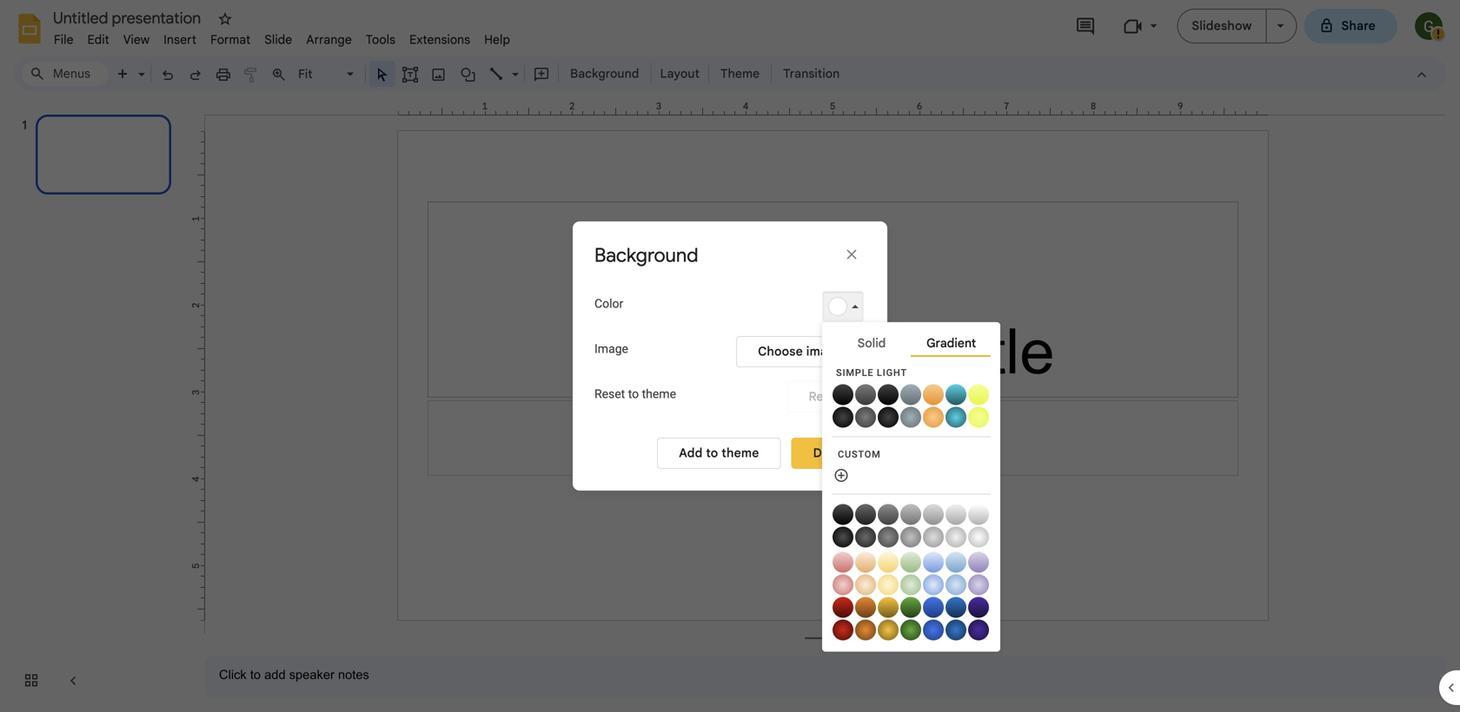 Task type: vqa. For each thing, say whether or not it's contained in the screenshot.
Add to
yes



Task type: locate. For each thing, give the bounding box(es) containing it.
theme right reset
[[642, 387, 676, 402]]

5 row from the top
[[833, 551, 990, 573]]

reset
[[595, 387, 625, 402]]

custom
[[838, 449, 881, 460]]

to inside button
[[706, 446, 718, 461]]

menu
[[822, 322, 1001, 652]]

theme
[[721, 66, 760, 81]]

menu containing solid
[[822, 322, 1001, 652]]

light
[[877, 368, 907, 378]]

background
[[570, 66, 639, 81], [595, 243, 699, 268]]

menu bar
[[47, 23, 517, 51]]

menu bar banner
[[0, 0, 1461, 713]]

1 row from the top
[[833, 384, 990, 405]]

gradient tab
[[911, 332, 991, 357]]

custom button
[[832, 445, 991, 465]]

to right reset
[[628, 387, 639, 402]]

0 horizontal spatial theme
[[642, 387, 676, 402]]

Menus field
[[22, 62, 109, 86]]

image
[[807, 344, 842, 359]]

solid tab
[[832, 332, 912, 355]]

0 horizontal spatial to
[[628, 387, 639, 402]]

background inside background 'dialog'
[[595, 243, 699, 268]]

theme inside button
[[722, 446, 759, 461]]

Star checkbox
[[213, 7, 237, 31]]

choose image button
[[736, 336, 864, 368]]

0 vertical spatial to
[[628, 387, 639, 402]]

menu bar inside menu bar banner
[[47, 23, 517, 51]]

simple
[[836, 368, 874, 378]]

navigation
[[0, 98, 191, 713]]

1 horizontal spatial theme
[[722, 446, 759, 461]]

theme right add
[[722, 446, 759, 461]]

1 horizontal spatial to
[[706, 446, 718, 461]]

navigation inside background application
[[0, 98, 191, 713]]

1 vertical spatial theme
[[722, 446, 759, 461]]

theme
[[642, 387, 676, 402], [722, 446, 759, 461]]

1 vertical spatial to
[[706, 446, 718, 461]]

choose
[[758, 344, 803, 359]]

background button
[[563, 61, 647, 87]]

to right add
[[706, 446, 718, 461]]

transition button
[[776, 61, 848, 87]]

add to theme button
[[657, 438, 781, 469]]

0 vertical spatial background
[[570, 66, 639, 81]]

row
[[833, 384, 990, 405], [833, 406, 990, 428], [833, 504, 990, 525], [833, 526, 990, 548], [833, 551, 990, 573], [833, 574, 990, 596], [833, 597, 990, 618], [833, 619, 990, 641]]

0 vertical spatial theme
[[642, 387, 676, 402]]

to
[[628, 387, 639, 402], [706, 446, 718, 461]]

1 vertical spatial background
[[595, 243, 699, 268]]



Task type: describe. For each thing, give the bounding box(es) containing it.
done
[[813, 446, 844, 461]]

8 row from the top
[[833, 619, 990, 641]]

3 row from the top
[[833, 504, 990, 525]]

image
[[595, 342, 629, 356]]

background dialog
[[573, 222, 888, 491]]

gradient
[[927, 336, 976, 351]]

color
[[595, 297, 624, 311]]

2 row from the top
[[833, 406, 990, 428]]

4 row from the top
[[833, 526, 990, 548]]

theme for add to theme
[[722, 446, 759, 461]]

7 row from the top
[[833, 597, 990, 618]]

reset to theme
[[595, 387, 676, 402]]

Rename text field
[[47, 7, 211, 28]]

to for add
[[706, 446, 718, 461]]

main toolbar
[[108, 61, 849, 87]]

background application
[[0, 0, 1461, 713]]

theme button
[[713, 61, 768, 87]]

simple light
[[836, 368, 907, 378]]

choose image
[[758, 344, 842, 359]]

background heading
[[595, 243, 769, 268]]

solid
[[858, 336, 886, 351]]

transition
[[783, 66, 840, 81]]

share. private to only me. image
[[1319, 18, 1335, 33]]

theme for reset to theme
[[642, 387, 676, 402]]

to for reset
[[628, 387, 639, 402]]

6 row from the top
[[833, 574, 990, 596]]

add
[[679, 446, 703, 461]]

menu inside background application
[[822, 322, 1001, 652]]

add to theme
[[679, 446, 759, 461]]

done button
[[792, 438, 866, 469]]

background inside background button
[[570, 66, 639, 81]]



